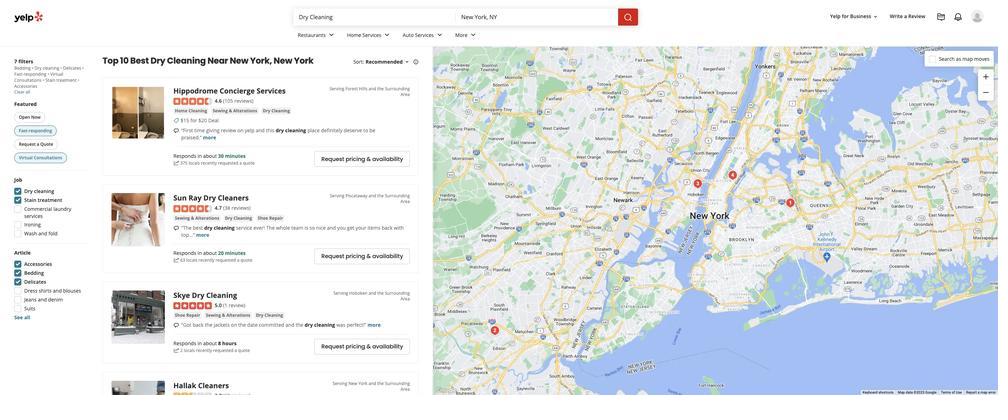 Task type: describe. For each thing, give the bounding box(es) containing it.
skye dry cleaning link
[[173, 291, 237, 301]]

0 horizontal spatial york
[[294, 55, 314, 67]]

you
[[337, 225, 346, 231]]

0 horizontal spatial services
[[257, 86, 286, 96]]

cleaning up 5.0
[[206, 291, 237, 301]]

fold
[[49, 230, 58, 237]]

review
[[909, 13, 926, 20]]

0 vertical spatial recently
[[201, 160, 217, 166]]

24 chevron down v2 image for restaurants
[[327, 31, 336, 39]]

team
[[291, 225, 303, 231]]

christina o. image
[[971, 10, 984, 22]]

sewing & alterations link for dry
[[204, 312, 252, 320]]

1 vertical spatial dry cleaning
[[225, 215, 252, 221]]

responds for skye
[[173, 341, 196, 347]]

auto
[[403, 32, 414, 38]]

the inside serving new york and the surrounding area
[[377, 381, 384, 387]]

keyboard
[[863, 391, 878, 395]]

none field near
[[461, 13, 612, 21]]

laundry
[[53, 206, 71, 213]]

deal
[[208, 117, 219, 124]]

8
[[218, 341, 221, 347]]

home for home services
[[347, 32, 361, 38]]

24 chevron down v2 image for home services
[[383, 31, 391, 39]]

dry cleaning link for skye dry cleaning
[[255, 312, 285, 320]]

hallak
[[173, 381, 196, 391]]

services for home services
[[363, 32, 381, 38]]

shortcuts
[[879, 391, 894, 395]]

now
[[31, 114, 41, 120]]

serving forest hills and the surrounding area
[[330, 86, 410, 98]]

hallak cleaners
[[173, 381, 229, 391]]

giving
[[206, 127, 220, 134]]

a down the hours
[[235, 348, 237, 354]]

2.7 star rating image
[[173, 393, 212, 396]]

375
[[180, 160, 188, 166]]

all for see all
[[24, 314, 30, 321]]

request pricing & availability for skye dry cleaning
[[321, 343, 403, 351]]

(1
[[223, 302, 227, 309]]

quote for skye dry cleaning
[[238, 348, 250, 354]]

1 availability from the top
[[372, 155, 403, 163]]

16 trending v2 image
[[173, 160, 179, 166]]

dry cleaning for skye dry cleaning
[[256, 313, 283, 319]]

a down responds in about 30 minutes
[[239, 160, 242, 166]]

piscataway
[[346, 193, 367, 199]]

fast-responding button
[[14, 126, 57, 136]]

1 vertical spatial cleaners
[[198, 381, 229, 391]]

top 10 best dry cleaning near new york, new york
[[103, 55, 314, 67]]

and inside serving forest hills and the surrounding area
[[369, 86, 376, 92]]

dry up "date"
[[256, 313, 264, 319]]

none field find
[[299, 13, 450, 21]]

the inside serving hoboken and the surrounding area
[[377, 291, 384, 297]]

committed
[[259, 322, 284, 329]]

jackets
[[214, 322, 230, 329]]

dry down (38
[[225, 215, 232, 221]]

2 horizontal spatial dry
[[305, 322, 313, 329]]

0 horizontal spatial new
[[230, 55, 248, 67]]

stain inside • stain treatment • accessories
[[45, 77, 55, 83]]

data
[[906, 391, 913, 395]]

ever!
[[253, 225, 265, 231]]

sewing for hippodrome
[[213, 108, 228, 114]]

Near text field
[[461, 13, 612, 21]]

locals for ray
[[186, 258, 197, 264]]

sun ray dry cleaners image
[[111, 194, 165, 247]]

user actions element
[[825, 9, 994, 53]]

suits
[[24, 306, 35, 312]]

responds for sun
[[173, 250, 196, 257]]

request a quote
[[19, 141, 53, 147]]

terms of use
[[941, 391, 962, 395]]

service ever! the whole team is so nice and you get your items back with top..."
[[181, 225, 404, 239]]

cleaning left service
[[214, 225, 235, 231]]

sort:
[[353, 58, 364, 65]]

1 vertical spatial sewing & alterations button
[[173, 215, 221, 222]]

in for ray
[[198, 250, 202, 257]]

ironing
[[24, 222, 41, 228]]

terms
[[941, 391, 951, 395]]

0 vertical spatial group
[[978, 69, 994, 101]]

home for home cleaning
[[175, 108, 188, 114]]

1 horizontal spatial repair
[[269, 215, 283, 221]]

featured group
[[13, 101, 88, 165]]

0 vertical spatial locals
[[189, 160, 200, 166]]

for for $15
[[190, 117, 197, 124]]

clear all
[[14, 89, 30, 95]]

perfect!"
[[347, 322, 366, 329]]

0 horizontal spatial hippodrome concierge services image
[[111, 86, 165, 140]]

16 trending v2 image for skye dry cleaning
[[173, 348, 179, 354]]

ray
[[189, 194, 202, 203]]

be
[[370, 127, 375, 134]]

alterations for concierge
[[233, 108, 257, 114]]

1 vertical spatial sewing & alterations
[[175, 215, 219, 221]]

1 vertical spatial accessories
[[24, 261, 52, 268]]

16 deal v2 image
[[173, 118, 179, 124]]

2 locals recently requested a quote
[[180, 348, 250, 354]]

shoe for shoe repair link to the left
[[175, 313, 185, 319]]

cleaning up service
[[234, 215, 252, 221]]

hippodrome
[[173, 86, 218, 96]]

auto services
[[403, 32, 434, 38]]

stain treatment
[[24, 197, 62, 204]]

and inside serving piscataway and the surrounding area
[[369, 193, 376, 199]]

map
[[898, 391, 905, 395]]

reviews) for dry
[[232, 205, 251, 212]]

of
[[952, 391, 955, 395]]

a right report
[[978, 391, 980, 395]]

virtual inside button
[[19, 155, 33, 161]]

a down the responds in about 20 minutes
[[237, 258, 239, 264]]

1 vertical spatial sewing
[[175, 215, 190, 221]]

responds in about 30 minutes
[[173, 153, 246, 160]]

as
[[956, 55, 961, 62]]

minutes for responds in about 30 minutes
[[225, 153, 246, 160]]

back inside service ever! the whole team is so nice and you get your items back with top..."
[[382, 225, 393, 231]]

serving hoboken and the surrounding area
[[334, 291, 410, 302]]

skye dry cleaning
[[173, 291, 237, 301]]

0 vertical spatial more link
[[203, 134, 216, 141]]

sun
[[173, 194, 187, 203]]

group containing job
[[12, 177, 88, 240]]

cleaning up 'stain treatment'
[[34, 188, 54, 195]]

open now
[[19, 114, 41, 120]]

place definitely deserve to be praised."
[[181, 127, 375, 141]]

date
[[247, 322, 258, 329]]

write a review
[[890, 13, 926, 20]]

the inside serving piscataway and the surrounding area
[[377, 193, 384, 199]]

serving inside serving new york and the surrounding area
[[333, 381, 347, 387]]

1 about from the top
[[203, 153, 217, 160]]

sewing & alterations for dry
[[206, 313, 250, 319]]

cleaning left place
[[285, 127, 306, 134]]

fast-responding
[[19, 128, 52, 134]]

dry cleaning link for hippodrome concierge services
[[261, 108, 291, 115]]

cleaning up committed
[[265, 313, 283, 319]]

shoe for the right shoe repair link
[[258, 215, 268, 221]]

recommended button
[[366, 58, 410, 65]]

requested for cleaning
[[213, 348, 234, 354]]

fast- inside bedding • dry cleaning • delicates • fast-responding •
[[14, 71, 24, 77]]

report a map error
[[966, 391, 996, 395]]

pricing for sun ray dry cleaners
[[346, 253, 365, 261]]

and inside serving new york and the surrounding area
[[369, 381, 376, 387]]

(38
[[223, 205, 230, 212]]

1 vertical spatial alterations
[[195, 215, 219, 221]]

Find text field
[[299, 13, 450, 21]]

16 chevron down v2 image for yelp for business
[[873, 14, 879, 19]]

dry up "5 star rating" image
[[192, 291, 204, 301]]

hippodrome concierge services
[[173, 86, 286, 96]]

shoe repair button for shoe repair link to the left
[[173, 312, 202, 320]]

area inside serving forest hills and the surrounding area
[[401, 92, 410, 98]]

skye
[[173, 291, 190, 301]]

see
[[14, 314, 23, 321]]

for for yelp
[[842, 13, 849, 20]]

clear
[[14, 89, 25, 95]]

dry right best
[[151, 55, 165, 67]]

cleaning left was
[[314, 322, 335, 329]]

sewing & alterations link for concierge
[[211, 108, 259, 115]]

24 chevron down v2 image for more
[[469, 31, 478, 39]]

dry up this
[[263, 108, 270, 114]]

top..."
[[181, 232, 195, 239]]

to
[[363, 127, 368, 134]]

home cleaning
[[175, 108, 207, 114]]

dry cleaning button for skye dry cleaning
[[255, 312, 285, 320]]

featured
[[14, 101, 37, 108]]

16 trending v2 image for sun ray dry cleaners
[[173, 258, 179, 264]]

hoboken
[[349, 291, 367, 297]]

a inside button
[[37, 141, 39, 147]]

in for dry
[[198, 341, 202, 347]]

cleaning inside bedding • dry cleaning • delicates • fast-responding •
[[43, 65, 59, 71]]

all for clear all
[[26, 89, 30, 95]]

0 vertical spatial dry
[[276, 127, 284, 134]]

0 vertical spatial requested
[[218, 160, 238, 166]]

1 horizontal spatial virtual
[[50, 71, 63, 77]]

map for moves
[[963, 55, 973, 62]]

alterations for dry
[[226, 313, 250, 319]]

consultations inside button
[[34, 155, 62, 161]]

"got
[[181, 322, 191, 329]]

7 filters
[[14, 58, 33, 65]]

surrounding inside serving hoboken and the surrounding area
[[385, 291, 410, 297]]

1 vertical spatial dry cleaning link
[[224, 215, 253, 222]]

"the
[[181, 225, 192, 231]]

write
[[890, 13, 903, 20]]

bedding for bedding • dry cleaning • delicates • fast-responding •
[[14, 65, 31, 71]]

• stain treatment • accessories
[[14, 77, 79, 89]]

forest
[[345, 86, 358, 92]]

5.0
[[215, 302, 222, 309]]

quote for sun ray dry cleaners
[[241, 258, 252, 264]]

google
[[926, 391, 937, 395]]

request inside featured group
[[19, 141, 36, 147]]

375 locals recently requested a quote
[[180, 160, 255, 166]]

yelp for business
[[830, 13, 871, 20]]

home services link
[[341, 26, 397, 46]]

use
[[956, 391, 962, 395]]



Task type: vqa. For each thing, say whether or not it's contained in the screenshot.
2nd Request pricing & availability from the bottom of the page
yes



Task type: locate. For each thing, give the bounding box(es) containing it.
0 vertical spatial availability
[[372, 155, 403, 163]]

services down york, at the top left of the page
[[257, 86, 286, 96]]

request for responds in about 30 minutes
[[321, 155, 344, 163]]

1 vertical spatial dry cleaning button
[[224, 215, 253, 222]]

1 vertical spatial about
[[203, 250, 217, 257]]

home cleaning button
[[173, 108, 209, 115]]

2 24 chevron down v2 image from the left
[[383, 31, 391, 39]]

2 pricing from the top
[[346, 253, 365, 261]]

all right see at the bottom left of page
[[24, 314, 30, 321]]

0 vertical spatial back
[[382, 225, 393, 231]]

2 vertical spatial dry cleaning button
[[255, 312, 285, 320]]

16 trending v2 image
[[173, 258, 179, 264], [173, 348, 179, 354]]

map right as
[[963, 55, 973, 62]]

1 vertical spatial bedding
[[24, 270, 44, 277]]

0 horizontal spatial stain
[[24, 197, 36, 204]]

delicates up dress
[[24, 279, 46, 286]]

dry up • stain treatment • accessories
[[35, 65, 42, 71]]

minutes right 20
[[225, 250, 246, 257]]

1 vertical spatial skye dry cleaning image
[[111, 291, 165, 344]]

locals right 2
[[184, 348, 195, 354]]

request down was
[[321, 343, 344, 351]]

availability for sun ray dry cleaners
[[372, 253, 403, 261]]

7
[[14, 58, 17, 65]]

more link
[[450, 26, 483, 46]]

3 pricing from the top
[[346, 343, 365, 351]]

1 vertical spatial 16 trending v2 image
[[173, 348, 179, 354]]

16 speech v2 image for "first
[[173, 128, 179, 134]]

0 vertical spatial minutes
[[225, 153, 246, 160]]

3 request pricing & availability button from the top
[[315, 339, 410, 355]]

surrounding inside serving new york and the surrounding area
[[385, 381, 410, 387]]

definitely
[[321, 127, 343, 134]]

bedding
[[14, 65, 31, 71], [24, 270, 44, 277]]

pricing for skye dry cleaning
[[346, 343, 365, 351]]

16 speech v2 image
[[173, 323, 179, 329]]

this
[[266, 127, 274, 134]]

more for giving
[[203, 134, 216, 141]]

1 vertical spatial all
[[24, 314, 30, 321]]

stain inside group
[[24, 197, 36, 204]]

locals
[[189, 160, 200, 166], [186, 258, 197, 264], [184, 348, 195, 354]]

alterations down 4.6 (105 reviews)
[[233, 108, 257, 114]]

2 surrounding from the top
[[385, 193, 410, 199]]

service
[[236, 225, 252, 231]]

2 none field from the left
[[461, 13, 612, 21]]

fast- inside button
[[19, 128, 29, 134]]

delicates inside bedding • dry cleaning • delicates • fast-responding •
[[63, 65, 81, 71]]

dress
[[24, 288, 37, 295]]

2 in from the top
[[198, 250, 202, 257]]

1 vertical spatial request pricing & availability button
[[315, 249, 410, 265]]

$15
[[181, 117, 189, 124]]

more for dry
[[196, 232, 209, 239]]

3 request pricing & availability from the top
[[321, 343, 403, 351]]

1 16 speech v2 image from the top
[[173, 128, 179, 134]]

group
[[978, 69, 994, 101], [12, 177, 88, 240], [12, 250, 88, 322]]

1 vertical spatial responding
[[29, 128, 52, 134]]

16 speech v2 image for "the
[[173, 226, 179, 231]]

"first
[[181, 127, 193, 134]]

sewing & alterations down 4.6 (105 reviews)
[[213, 108, 257, 114]]

cleaning left near
[[167, 55, 206, 67]]

sewing down 5.0
[[206, 313, 221, 319]]

1 responds from the top
[[173, 153, 196, 160]]

0 vertical spatial responds
[[173, 153, 196, 160]]

area inside serving new york and the surrounding area
[[401, 387, 410, 393]]

a right write
[[904, 13, 907, 20]]

1 horizontal spatial stain
[[45, 77, 55, 83]]

0 vertical spatial responding
[[24, 71, 46, 77]]

repair up the
[[269, 215, 283, 221]]

1 vertical spatial stain
[[24, 197, 36, 204]]

bedding up dress
[[24, 270, 44, 277]]

1 request pricing & availability button from the top
[[315, 152, 410, 167]]

requested down 20
[[216, 258, 236, 264]]

shoe up 'ever!'
[[258, 215, 268, 221]]

1 horizontal spatial shoe repair button
[[256, 215, 285, 222]]

accessories inside • stain treatment • accessories
[[14, 83, 37, 89]]

shoe repair button up "got
[[173, 312, 202, 320]]

shoe repair link
[[256, 215, 285, 222], [173, 312, 202, 320]]

map
[[963, 55, 973, 62], [981, 391, 988, 395]]

alterations up ""the best dry cleaning"
[[195, 215, 219, 221]]

2 vertical spatial request pricing & availability
[[321, 343, 403, 351]]

skye dry cleaning image
[[691, 177, 705, 191], [111, 291, 165, 344]]

hippodrome concierge services image
[[111, 86, 165, 140], [783, 196, 798, 210]]

request down you
[[321, 253, 344, 261]]

1 horizontal spatial for
[[842, 13, 849, 20]]

cleaners
[[218, 194, 249, 203], [198, 381, 229, 391]]

1 minutes from the top
[[225, 153, 246, 160]]

3 area from the top
[[401, 296, 410, 302]]

2 vertical spatial sewing & alterations button
[[204, 312, 252, 320]]

1 vertical spatial recently
[[199, 258, 214, 264]]

virtual consultations button
[[14, 153, 67, 163]]

0 vertical spatial sewing
[[213, 108, 228, 114]]

sewing & alterations for concierge
[[213, 108, 257, 114]]

responding inside bedding • dry cleaning • delicates • fast-responding •
[[24, 71, 46, 77]]

0 horizontal spatial on
[[231, 322, 237, 329]]

sun ray dry cleaners link
[[173, 194, 249, 203]]

0 horizontal spatial dry
[[204, 225, 212, 231]]

restaurants link
[[292, 26, 341, 46]]

back
[[382, 225, 393, 231], [193, 322, 204, 329]]

wash
[[24, 230, 37, 237]]

1 vertical spatial requested
[[216, 258, 236, 264]]

0 horizontal spatial virtual
[[19, 155, 33, 161]]

bedding inside bedding • dry cleaning • delicates • fast-responding •
[[14, 65, 31, 71]]

24 chevron down v2 image inside auto services link
[[435, 31, 444, 39]]

3 responds from the top
[[173, 341, 196, 347]]

bedding inside group
[[24, 270, 44, 277]]

dry cleaning button for hippodrome concierge services
[[261, 108, 291, 115]]

serving inside serving hoboken and the surrounding area
[[334, 291, 348, 297]]

about up 375 locals recently requested a quote
[[203, 153, 217, 160]]

responds up 2
[[173, 341, 196, 347]]

2 16 speech v2 image from the top
[[173, 226, 179, 231]]

1 vertical spatial dry
[[204, 225, 212, 231]]

home down find field
[[347, 32, 361, 38]]

0 vertical spatial shoe repair
[[258, 215, 283, 221]]

0 vertical spatial 16 chevron down v2 image
[[873, 14, 879, 19]]

1 vertical spatial 16 chevron down v2 image
[[404, 59, 410, 65]]

map for error
[[981, 391, 988, 395]]

requested for dry
[[216, 258, 236, 264]]

pricing
[[346, 155, 365, 163], [346, 253, 365, 261], [346, 343, 365, 351]]

0 vertical spatial in
[[198, 153, 202, 160]]

1 vertical spatial york
[[359, 381, 367, 387]]

responds up 63
[[173, 250, 196, 257]]

responding up request a quote
[[29, 128, 52, 134]]

0 vertical spatial consultations
[[14, 77, 42, 83]]

request pricing & availability for sun ray dry cleaners
[[321, 253, 403, 261]]

with
[[394, 225, 404, 231]]

0 vertical spatial fast-
[[14, 71, 24, 77]]

area inside serving hoboken and the surrounding area
[[401, 296, 410, 302]]

repair down "5 star rating" image
[[186, 313, 200, 319]]

accessories
[[14, 83, 37, 89], [24, 261, 52, 268]]

group containing article
[[12, 250, 88, 322]]

2 horizontal spatial services
[[415, 32, 434, 38]]

report a map error link
[[966, 391, 996, 395]]

in up 63 locals recently requested a quote
[[198, 250, 202, 257]]

items
[[368, 225, 380, 231]]

home inside business categories element
[[347, 32, 361, 38]]

fast- down 7
[[14, 71, 24, 77]]

1 horizontal spatial new
[[274, 55, 292, 67]]

1 area from the top
[[401, 92, 410, 98]]

2 vertical spatial responds
[[173, 341, 196, 347]]

&
[[229, 108, 232, 114], [367, 155, 371, 163], [191, 215, 194, 221], [367, 253, 371, 261], [222, 313, 225, 319], [367, 343, 371, 351]]

"the best dry cleaning
[[181, 225, 235, 231]]

cleaning
[[167, 55, 206, 67], [189, 108, 207, 114], [272, 108, 290, 114], [234, 215, 252, 221], [206, 291, 237, 301], [265, 313, 283, 319]]

2 vertical spatial recently
[[196, 348, 212, 354]]

2 vertical spatial in
[[198, 341, 202, 347]]

24 chevron down v2 image inside more link
[[469, 31, 478, 39]]

dry cleaning up committed
[[256, 313, 283, 319]]

20
[[218, 250, 224, 257]]

1 horizontal spatial shoe repair link
[[256, 215, 285, 222]]

hours
[[222, 341, 237, 347]]

0 vertical spatial delicates
[[63, 65, 81, 71]]

restaurants
[[298, 32, 326, 38]]

16 trending v2 image left 2
[[173, 348, 179, 354]]

treatment inside • stain treatment • accessories
[[56, 77, 77, 83]]

was
[[336, 322, 345, 329]]

0 horizontal spatial skye dry cleaning image
[[111, 291, 165, 344]]

locals right 375
[[189, 160, 200, 166]]

cleaning up this
[[272, 108, 290, 114]]

2 responds from the top
[[173, 250, 196, 257]]

shoe repair link up "got
[[173, 312, 202, 320]]

4.7 star rating image
[[173, 205, 212, 213]]

article
[[14, 250, 31, 256]]

dry cleaning link
[[261, 108, 291, 115], [224, 215, 253, 222], [255, 312, 285, 320]]

notifications image
[[954, 13, 963, 21]]

16 speech v2 image left "the
[[173, 226, 179, 231]]

surrounding inside serving forest hills and the surrounding area
[[385, 86, 410, 92]]

consultations up clear all link
[[14, 77, 42, 83]]

1 vertical spatial availability
[[372, 253, 403, 261]]

so
[[310, 225, 315, 231]]

1 request pricing & availability from the top
[[321, 155, 403, 163]]

bedding down 7 filters
[[14, 65, 31, 71]]

fast- down open
[[19, 128, 29, 134]]

request pricing & availability button
[[315, 152, 410, 167], [315, 249, 410, 265], [315, 339, 410, 355]]

16 trending v2 image left 63
[[173, 258, 179, 264]]

shoe repair up the
[[258, 215, 283, 221]]

2 availability from the top
[[372, 253, 403, 261]]

4.6 (105 reviews)
[[215, 98, 254, 104]]

16 chevron down v2 image inside recommended popup button
[[404, 59, 410, 65]]

2 request pricing & availability from the top
[[321, 253, 403, 261]]

None field
[[299, 13, 450, 21], [461, 13, 612, 21]]

16 chevron down v2 image inside yelp for business button
[[873, 14, 879, 19]]

24 chevron down v2 image inside home services link
[[383, 31, 391, 39]]

availability
[[372, 155, 403, 163], [372, 253, 403, 261], [372, 343, 403, 351]]

0 horizontal spatial shoe
[[175, 313, 185, 319]]

3 about from the top
[[203, 341, 217, 347]]

None search field
[[293, 9, 639, 26]]

nice
[[316, 225, 326, 231]]

for inside button
[[842, 13, 849, 20]]

1 vertical spatial shoe
[[175, 313, 185, 319]]

search as map moves
[[939, 55, 990, 62]]

commercial
[[24, 206, 52, 213]]

in up 375 locals recently requested a quote
[[198, 153, 202, 160]]

sewing & alterations button
[[211, 108, 259, 115], [173, 215, 221, 222], [204, 312, 252, 320]]

more right perfect!"
[[368, 322, 381, 329]]

10
[[120, 55, 129, 67]]

sewing & alterations button up best
[[173, 215, 221, 222]]

16 info v2 image
[[413, 59, 419, 65]]

sewing & alterations button for dry
[[204, 312, 252, 320]]

sewing & alterations link down 4.6 (105 reviews)
[[211, 108, 259, 115]]

on
[[237, 127, 244, 134], [231, 322, 237, 329]]

16 speech v2 image
[[173, 128, 179, 134], [173, 226, 179, 231]]

2 minutes from the top
[[225, 250, 246, 257]]

bedding for bedding
[[24, 270, 44, 277]]

3 24 chevron down v2 image from the left
[[435, 31, 444, 39]]

dry cleaning up this
[[263, 108, 290, 114]]

hippodrome concierge services image inside map region
[[783, 196, 798, 210]]

shoe repair button
[[256, 215, 285, 222], [173, 312, 202, 320]]

1 16 trending v2 image from the top
[[173, 258, 179, 264]]

1 vertical spatial in
[[198, 250, 202, 257]]

request pricing & availability button for skye dry cleaning
[[315, 339, 410, 355]]

1 vertical spatial consultations
[[34, 155, 62, 161]]

delicates
[[63, 65, 81, 71], [24, 279, 46, 286]]

serving inside serving piscataway and the surrounding area
[[330, 193, 345, 199]]

services
[[24, 213, 43, 220]]

zoom out image
[[982, 88, 990, 97]]

request pricing & availability down to
[[321, 155, 403, 163]]

1 vertical spatial shoe repair button
[[173, 312, 202, 320]]

2 vertical spatial request pricing & availability button
[[315, 339, 410, 355]]

zoom in image
[[982, 73, 990, 81]]

request down definitely
[[321, 155, 344, 163]]

16 chevron down v2 image
[[873, 14, 879, 19], [404, 59, 410, 65]]

on right jackets
[[231, 322, 237, 329]]

in up 2 locals recently requested a quote
[[198, 341, 202, 347]]

projects image
[[937, 13, 946, 21]]

0 horizontal spatial home
[[175, 108, 188, 114]]

new inside serving new york and the surrounding area
[[348, 381, 357, 387]]

minutes right 30
[[225, 153, 246, 160]]

commercial laundry services
[[24, 206, 71, 220]]

request pricing & availability down 'your'
[[321, 253, 403, 261]]

quote down service
[[241, 258, 252, 264]]

dry up 'stain treatment'
[[24, 188, 33, 195]]

2 request pricing & availability button from the top
[[315, 249, 410, 265]]

services for auto services
[[415, 32, 434, 38]]

recently down the responds in about 20 minutes
[[199, 258, 214, 264]]

1 vertical spatial map
[[981, 391, 988, 395]]

16 chevron down v2 image right business
[[873, 14, 879, 19]]

see all
[[14, 314, 30, 321]]

1 vertical spatial repair
[[186, 313, 200, 319]]

request a quote button
[[14, 139, 58, 150]]

0 horizontal spatial delicates
[[24, 279, 46, 286]]

2 about from the top
[[203, 250, 217, 257]]

yelp
[[245, 127, 254, 134]]

about for dry
[[203, 250, 217, 257]]

serving new york and the surrounding area
[[333, 381, 410, 393]]

1 horizontal spatial map
[[981, 391, 988, 395]]

1 vertical spatial hippodrome concierge services image
[[783, 196, 798, 210]]

1 horizontal spatial home
[[347, 32, 361, 38]]

24 chevron down v2 image left "auto"
[[383, 31, 391, 39]]

24 chevron down v2 image
[[327, 31, 336, 39], [383, 31, 391, 39], [435, 31, 444, 39], [469, 31, 478, 39]]

1 horizontal spatial shoe repair
[[258, 215, 283, 221]]

dry inside group
[[24, 188, 33, 195]]

map region
[[346, 33, 998, 396]]

reviews) for services
[[234, 98, 254, 104]]

sewing & alterations button for concierge
[[211, 108, 259, 115]]

search
[[939, 55, 955, 62]]

reviews) down concierge
[[234, 98, 254, 104]]

dry right best
[[204, 225, 212, 231]]

responds in about 8 hours
[[173, 341, 237, 347]]

business categories element
[[292, 26, 984, 46]]

cleaners up the 2.7 star rating image
[[198, 381, 229, 391]]

quote down 'yelp'
[[243, 160, 255, 166]]

0 vertical spatial stain
[[45, 77, 55, 83]]

0 vertical spatial quote
[[243, 160, 255, 166]]

shoe repair link up the
[[256, 215, 285, 222]]

keyboard shortcuts
[[863, 391, 894, 395]]

jeans
[[24, 297, 37, 303]]

deserve
[[344, 127, 362, 134]]

24 chevron down v2 image right "auto services"
[[435, 31, 444, 39]]

0 vertical spatial dry cleaning
[[263, 108, 290, 114]]

serving inside serving forest hills and the surrounding area
[[330, 86, 344, 92]]

a
[[904, 13, 907, 20], [37, 141, 39, 147], [239, 160, 242, 166], [237, 258, 239, 264], [235, 348, 237, 354], [978, 391, 980, 395]]

york inside serving new york and the surrounding area
[[359, 381, 367, 387]]

virtual consultations inside virtual consultations button
[[19, 155, 62, 161]]

terms of use link
[[941, 391, 962, 395]]

0 horizontal spatial map
[[963, 55, 973, 62]]

home up the $15
[[175, 108, 188, 114]]

concierge
[[220, 86, 255, 96]]

0 vertical spatial shoe
[[258, 215, 268, 221]]

3 surrounding from the top
[[385, 291, 410, 297]]

pricing down perfect!"
[[346, 343, 365, 351]]

accessories up featured
[[14, 83, 37, 89]]

and inside serving hoboken and the surrounding area
[[369, 291, 376, 297]]

a left quote
[[37, 141, 39, 147]]

5 star rating image
[[173, 303, 212, 310]]

on for jackets
[[231, 322, 237, 329]]

shoe up 16 speech v2 image
[[175, 313, 185, 319]]

0 vertical spatial sewing & alterations link
[[211, 108, 259, 115]]

dry cleaning button up service
[[224, 215, 253, 222]]

shoe repair button for the right shoe repair link
[[256, 215, 285, 222]]

•
[[32, 65, 33, 71], [60, 65, 62, 71], [82, 65, 84, 71], [48, 71, 49, 77], [43, 77, 44, 83], [78, 77, 79, 83]]

serving for cleaning
[[334, 291, 348, 297]]

and inside service ever! the whole team is so nice and you get your items back with top..."
[[327, 225, 336, 231]]

0 vertical spatial more
[[203, 134, 216, 141]]

2 16 trending v2 image from the top
[[173, 348, 179, 354]]

google image
[[435, 386, 458, 396]]

more down best
[[196, 232, 209, 239]]

on for review
[[237, 127, 244, 134]]

minutes for responds in about 20 minutes
[[225, 250, 246, 257]]

cleaning up "$15 for $20 deal"
[[189, 108, 207, 114]]

0 vertical spatial repair
[[269, 215, 283, 221]]

$15 for $20 deal
[[181, 117, 219, 124]]

sewing for skye
[[206, 313, 221, 319]]

2 vertical spatial dry cleaning
[[256, 313, 283, 319]]

1 vertical spatial virtual
[[19, 155, 33, 161]]

shoe repair button up the
[[256, 215, 285, 222]]

locals for dry
[[184, 348, 195, 354]]

hallak cleaners image
[[726, 168, 740, 183]]

0 vertical spatial request pricing & availability button
[[315, 152, 410, 167]]

4 area from the top
[[401, 387, 410, 393]]

shoe repair
[[258, 215, 283, 221], [175, 313, 200, 319]]

hallak cleaners link
[[173, 381, 229, 391]]

1 vertical spatial treatment
[[38, 197, 62, 204]]

2 vertical spatial more
[[368, 322, 381, 329]]

0 vertical spatial skye dry cleaning image
[[691, 177, 705, 191]]

request for responds in about 8 hours
[[321, 343, 344, 351]]

best
[[193, 225, 203, 231]]

1 vertical spatial virtual consultations
[[19, 155, 62, 161]]

1 horizontal spatial back
[[382, 225, 393, 231]]

4 surrounding from the top
[[385, 381, 410, 387]]

the inside serving forest hills and the surrounding area
[[377, 86, 384, 92]]

services
[[363, 32, 381, 38], [415, 32, 434, 38], [257, 86, 286, 96]]

1 vertical spatial minutes
[[225, 250, 246, 257]]

serving for services
[[330, 86, 344, 92]]

map left error
[[981, 391, 988, 395]]

2 vertical spatial about
[[203, 341, 217, 347]]

cleaning inside button
[[189, 108, 207, 114]]

2 area from the top
[[401, 199, 410, 205]]

0 vertical spatial 16 speech v2 image
[[173, 128, 179, 134]]

sewing & alterations link up best
[[173, 215, 221, 222]]

serving for dry
[[330, 193, 345, 199]]

yelp
[[830, 13, 841, 20]]

your
[[356, 225, 366, 231]]

dry left was
[[305, 322, 313, 329]]

1 vertical spatial sewing & alterations link
[[173, 215, 221, 222]]

4.6 star rating image
[[173, 98, 212, 105]]

search image
[[624, 13, 632, 22]]

dry cleaning link up service
[[224, 215, 253, 222]]

sewing up "the
[[175, 215, 190, 221]]

review
[[221, 127, 236, 134]]

0 horizontal spatial back
[[193, 322, 204, 329]]

3 availability from the top
[[372, 343, 403, 351]]

pricing down deserve
[[346, 155, 365, 163]]

see all button
[[14, 314, 30, 321]]

1 vertical spatial quote
[[241, 258, 252, 264]]

more link for dry
[[196, 232, 209, 239]]

services down find text field
[[363, 32, 381, 38]]

request pricing & availability button for sun ray dry cleaners
[[315, 249, 410, 265]]

availability for skye dry cleaning
[[372, 343, 403, 351]]

praised."
[[181, 134, 202, 141]]

requested down 30
[[218, 160, 238, 166]]

16 chevron down v2 image for recommended
[[404, 59, 410, 65]]

2 vertical spatial sewing & alterations link
[[204, 312, 252, 320]]

responding inside button
[[29, 128, 52, 134]]

cleaning up • stain treatment • accessories
[[43, 65, 59, 71]]

about for cleaning
[[203, 341, 217, 347]]

more
[[203, 134, 216, 141], [196, 232, 209, 239], [368, 322, 381, 329]]

york,
[[250, 55, 272, 67]]

and
[[369, 86, 376, 92], [256, 127, 265, 134], [369, 193, 376, 199], [327, 225, 336, 231], [38, 230, 47, 237], [53, 288, 62, 295], [369, 291, 376, 297], [38, 297, 47, 303], [286, 322, 294, 329], [369, 381, 376, 387]]

more link for cleaning
[[368, 322, 381, 329]]

0 vertical spatial virtual consultations
[[14, 71, 63, 83]]

dry cleaning
[[24, 188, 54, 195]]

virtual consultations down request a quote button in the left of the page
[[19, 155, 62, 161]]

request for responds in about 20 minutes
[[321, 253, 344, 261]]

24 chevron down v2 image inside "restaurants" "link"
[[327, 31, 336, 39]]

1 vertical spatial group
[[12, 177, 88, 240]]

0 vertical spatial sewing & alterations button
[[211, 108, 259, 115]]

reviews)
[[234, 98, 254, 104], [232, 205, 251, 212]]

1 in from the top
[[198, 153, 202, 160]]

more link down giving on the top left of the page
[[203, 134, 216, 141]]

dry cleaning for hippodrome concierge services
[[263, 108, 290, 114]]

home inside button
[[175, 108, 188, 114]]

request down fast-responding button
[[19, 141, 36, 147]]

0 horizontal spatial none field
[[299, 13, 450, 21]]

request pricing & availability button down to
[[315, 152, 410, 167]]

area
[[401, 92, 410, 98], [401, 199, 410, 205], [401, 296, 410, 302], [401, 387, 410, 393]]

0 horizontal spatial shoe repair link
[[173, 312, 202, 320]]

recently for cleaning
[[196, 348, 212, 354]]

dry cleaning up service
[[225, 215, 252, 221]]

surrounding inside serving piscataway and the surrounding area
[[385, 193, 410, 199]]

sun ray dry cleaners image
[[488, 324, 502, 338]]

1 pricing from the top
[[346, 155, 365, 163]]

0 vertical spatial cleaners
[[218, 194, 249, 203]]

dry inside bedding • dry cleaning • delicates • fast-responding •
[[35, 65, 42, 71]]

dry up the 4.7
[[203, 194, 216, 203]]

0 vertical spatial sewing & alterations
[[213, 108, 257, 114]]

yelp for business button
[[828, 10, 881, 23]]

back right "got
[[193, 322, 204, 329]]

0 horizontal spatial shoe repair
[[175, 313, 200, 319]]

0 vertical spatial all
[[26, 89, 30, 95]]

"first time giving review on yelp and this dry cleaning
[[181, 127, 306, 134]]

dry cleaning link up committed
[[255, 312, 285, 320]]

1 surrounding from the top
[[385, 86, 410, 92]]

area inside serving piscataway and the surrounding area
[[401, 199, 410, 205]]

0 vertical spatial shoe repair link
[[256, 215, 285, 222]]

4 24 chevron down v2 image from the left
[[469, 31, 478, 39]]

recently for dry
[[199, 258, 214, 264]]

sewing & alterations link
[[211, 108, 259, 115], [173, 215, 221, 222], [204, 312, 252, 320]]

back left the with
[[382, 225, 393, 231]]

1 none field from the left
[[299, 13, 450, 21]]

24 chevron down v2 image for auto services
[[435, 31, 444, 39]]

3 in from the top
[[198, 341, 202, 347]]

24 chevron down v2 image right restaurants
[[327, 31, 336, 39]]

1 24 chevron down v2 image from the left
[[327, 31, 336, 39]]

about up 2 locals recently requested a quote
[[203, 341, 217, 347]]



